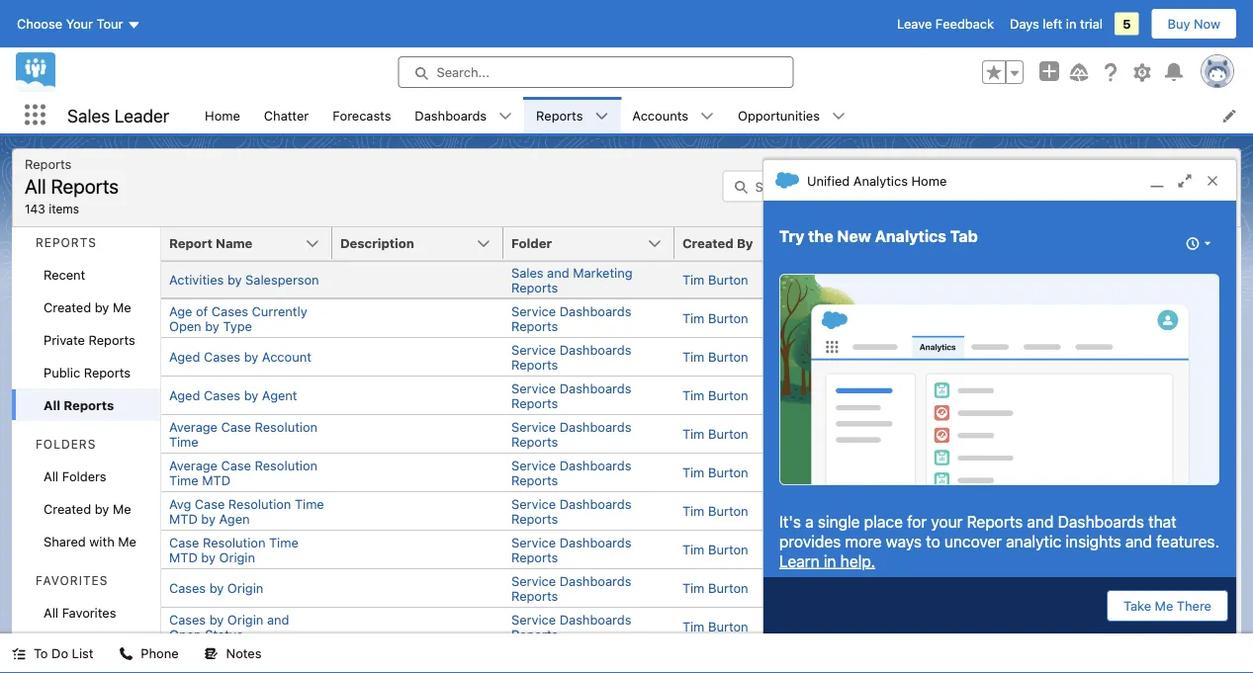 Task type: locate. For each thing, give the bounding box(es) containing it.
4 burton from the top
[[709, 388, 749, 403]]

1 vertical spatial created by me link
[[12, 493, 160, 526]]

7 pm from the top
[[961, 504, 980, 519]]

3 service from the top
[[512, 381, 556, 396]]

time inside average case resolution time mtd
[[169, 473, 199, 488]]

1 open from the top
[[169, 319, 202, 334]]

6 9/28/2023, from the top
[[854, 466, 920, 480]]

description cell
[[332, 228, 516, 261]]

description
[[340, 236, 414, 251]]

1 vertical spatial in
[[824, 552, 837, 571]]

resolution inside case resolution time mtd by origin
[[203, 535, 266, 550]]

age of cases currently open by type link
[[169, 304, 307, 334]]

0 vertical spatial folder
[[1127, 179, 1165, 194]]

12:04 for aged cases by account
[[924, 350, 957, 365]]

text default image inside the phone button
[[119, 648, 133, 662]]

activities by salesperson
[[169, 273, 319, 287]]

10 9/28/2023, 12:04 pm from the top
[[854, 620, 980, 635]]

tim burton for average case resolution time
[[683, 427, 749, 442]]

average
[[169, 420, 218, 434], [169, 458, 218, 473]]

all folders
[[44, 469, 106, 484]]

6 9/28/2023, 12:04 pm from the top
[[854, 466, 980, 480]]

2 vertical spatial mtd
[[169, 550, 198, 565]]

feedback
[[936, 16, 995, 31]]

2 service dashboards reports from the top
[[512, 342, 632, 372]]

10 pm from the top
[[961, 620, 980, 635]]

text default image
[[499, 109, 513, 123], [701, 109, 715, 123], [119, 648, 133, 662]]

service dashboards reports link for avg case resolution time mtd by agen
[[512, 497, 632, 526]]

text default image left 'phone'
[[119, 648, 133, 662]]

9/28/2023, for cases by origin and open status
[[854, 620, 920, 635]]

9/28/2023, 12:04 pm for cases by origin and open status
[[854, 620, 980, 635]]

opportunities link
[[726, 97, 832, 134]]

1 horizontal spatial text default image
[[499, 109, 513, 123]]

9 tim burton link from the top
[[683, 581, 749, 596]]

created by me
[[44, 300, 131, 315], [44, 502, 131, 517]]

text default image
[[595, 109, 609, 123], [832, 109, 846, 123], [776, 169, 800, 193], [12, 648, 26, 662], [204, 648, 218, 662]]

with
[[89, 534, 115, 549]]

folders up shared with me link
[[62, 469, 106, 484]]

5 tim burton link from the top
[[683, 427, 749, 442]]

mtd inside case resolution time mtd by origin
[[169, 550, 198, 565]]

9 burton from the top
[[709, 581, 749, 596]]

account
[[262, 350, 312, 365]]

me right take
[[1156, 599, 1174, 614]]

folder up sales and marketing reports 'link'
[[512, 236, 552, 251]]

search... button
[[398, 56, 794, 88]]

0 vertical spatial average
[[169, 420, 218, 434]]

created by me link
[[12, 291, 160, 324], [12, 493, 160, 526]]

reports list item
[[525, 97, 621, 134]]

9 9/28/2023, from the top
[[854, 581, 920, 596]]

resolution for average case resolution time mtd
[[255, 458, 318, 473]]

1 horizontal spatial home
[[912, 173, 947, 188]]

5 service from the top
[[512, 458, 556, 473]]

text default image left "unified" at right top
[[776, 169, 800, 193]]

text default image inside dashboards list item
[[499, 109, 513, 123]]

sales and marketing reports link
[[512, 265, 633, 295]]

3 tim from the top
[[683, 350, 705, 365]]

favorites up list
[[62, 606, 116, 621]]

text default image inside the opportunities list item
[[832, 109, 846, 123]]

list
[[72, 647, 93, 662]]

text default image right accounts
[[701, 109, 715, 123]]

2 tim burton link from the top
[[683, 311, 749, 326]]

created by me for reports
[[44, 300, 131, 315]]

burton
[[709, 273, 749, 287], [709, 311, 749, 326], [709, 350, 749, 365], [709, 388, 749, 403], [709, 427, 749, 442], [709, 466, 749, 480], [709, 504, 749, 519], [709, 543, 749, 558], [709, 581, 749, 596], [709, 620, 749, 635]]

6 tim from the top
[[683, 466, 705, 480]]

and right status
[[267, 613, 289, 627]]

forecasts link
[[321, 97, 403, 134]]

tim burton link for cases by origin and open status
[[683, 620, 749, 635]]

cases by origin and open status
[[169, 613, 289, 642]]

1 service dashboards reports from the top
[[512, 304, 632, 334]]

dashboards for cases by origin
[[560, 574, 632, 589]]

open inside age of cases currently open by type
[[169, 319, 202, 334]]

5 service dashboards reports from the top
[[512, 458, 632, 488]]

resolution for avg case resolution time mtd by agen
[[229, 497, 291, 512]]

subscribed cell
[[1017, 228, 1189, 261]]

resolution
[[255, 420, 318, 434], [255, 458, 318, 473], [229, 497, 291, 512], [203, 535, 266, 550]]

average inside average case resolution time mtd
[[169, 458, 218, 473]]

unified analytics home image
[[780, 274, 1220, 486]]

case down average case resolution time
[[221, 458, 251, 473]]

new
[[1097, 179, 1123, 194], [838, 227, 872, 246]]

average down 'aged cases by agent' link
[[169, 420, 218, 434]]

9 12:04 from the top
[[924, 581, 957, 596]]

favorites up all favorites
[[36, 574, 108, 588]]

me for shared with me link
[[118, 534, 137, 549]]

0 vertical spatial analytics
[[854, 173, 908, 188]]

ways
[[886, 532, 922, 551]]

4 service dashboards reports link from the top
[[512, 420, 632, 449]]

service for cases by origin
[[512, 574, 556, 589]]

tim burton for aged cases by account
[[683, 350, 749, 365]]

home left chatter "link"
[[205, 108, 240, 123]]

0 horizontal spatial new
[[838, 227, 872, 246]]

Search all reports... text field
[[723, 171, 972, 202]]

by up private reports
[[95, 300, 109, 315]]

cases up cases by origin and open status link
[[169, 581, 206, 596]]

cases right of
[[212, 304, 248, 319]]

case inside avg case resolution time mtd by agen
[[195, 497, 225, 512]]

4 9/28/2023, from the top
[[854, 388, 920, 403]]

resolution inside average case resolution time
[[255, 420, 318, 434]]

12:04
[[924, 273, 957, 287], [924, 311, 957, 326], [924, 350, 957, 365], [924, 388, 957, 403], [924, 427, 957, 442], [924, 466, 957, 480], [924, 504, 957, 519], [924, 543, 957, 558], [924, 581, 957, 596], [924, 620, 957, 635]]

service for cases by origin and open status
[[512, 613, 556, 627]]

to do list button
[[0, 634, 105, 674]]

tim
[[683, 273, 705, 287], [683, 311, 705, 326], [683, 350, 705, 365], [683, 388, 705, 403], [683, 427, 705, 442], [683, 466, 705, 480], [683, 504, 705, 519], [683, 543, 705, 558], [683, 581, 705, 596], [683, 620, 705, 635]]

by down name
[[228, 273, 242, 287]]

reports all reports 143 items
[[25, 156, 119, 216]]

7 tim burton link from the top
[[683, 504, 749, 519]]

dashboards
[[415, 108, 487, 123], [560, 304, 632, 319], [560, 342, 632, 357], [560, 381, 632, 396], [560, 420, 632, 434], [560, 458, 632, 473], [560, 497, 632, 512], [1059, 513, 1145, 531], [560, 535, 632, 550], [560, 574, 632, 589], [560, 613, 632, 627]]

4 pm from the top
[[961, 388, 980, 403]]

service dashboards reports link for case resolution time mtd by origin
[[512, 535, 632, 565]]

4 tim burton from the top
[[683, 388, 749, 403]]

me up private reports
[[113, 300, 131, 315]]

service dashboards reports for average case resolution time mtd
[[512, 458, 632, 488]]

me for the created by me link for shared
[[113, 502, 131, 517]]

new folder button
[[1080, 171, 1182, 202]]

resolution down average case resolution time
[[255, 458, 318, 473]]

service for aged cases by account
[[512, 342, 556, 357]]

resolution down agen
[[203, 535, 266, 550]]

tim for avg case resolution time mtd by agen
[[683, 504, 705, 519]]

text default image inside notes button
[[204, 648, 218, 662]]

folder cell
[[504, 228, 687, 261]]

new right the
[[838, 227, 872, 246]]

text default image right opportunities
[[832, 109, 846, 123]]

text default image inside accounts list item
[[701, 109, 715, 123]]

created by me link up private reports
[[12, 291, 160, 324]]

3 12:04 from the top
[[924, 350, 957, 365]]

12:04 for avg case resolution time mtd by agen
[[924, 504, 957, 519]]

1 vertical spatial folder
[[512, 236, 552, 251]]

list containing home
[[193, 97, 1254, 134]]

mtd for average
[[202, 473, 231, 488]]

by up the "with"
[[95, 502, 109, 517]]

text default image inside unified analytics home dialog
[[776, 169, 800, 193]]

2 pm from the top
[[961, 311, 980, 326]]

pm for cases by origin
[[961, 581, 980, 596]]

8 9/28/2023, from the top
[[854, 543, 920, 558]]

text default image inside to do list button
[[12, 648, 26, 662]]

0 vertical spatial in
[[1067, 16, 1077, 31]]

aged down aged cases by account
[[169, 388, 200, 403]]

leave
[[898, 16, 933, 31]]

new up subscribed cell
[[1097, 179, 1123, 194]]

resolution inside avg case resolution time mtd by agen
[[229, 497, 291, 512]]

1 horizontal spatial sales
[[512, 265, 544, 280]]

1 tim burton link from the top
[[683, 273, 749, 287]]

7 12:04 from the top
[[924, 504, 957, 519]]

created by me link for private
[[12, 291, 160, 324]]

by up cases by origin
[[201, 550, 216, 565]]

7 burton from the top
[[709, 504, 749, 519]]

2 service dashboards reports link from the top
[[512, 342, 632, 372]]

1 vertical spatial origin
[[228, 581, 264, 596]]

4 12:04 from the top
[[924, 388, 957, 403]]

created by me up private reports link at the left of the page
[[44, 300, 131, 315]]

service dashboards reports for aged cases by agent
[[512, 381, 632, 411]]

case for average case resolution time mtd
[[221, 458, 251, 473]]

origin up the notes
[[228, 613, 264, 627]]

1 vertical spatial analytics
[[875, 227, 947, 246]]

6 burton from the top
[[709, 466, 749, 480]]

time for avg case resolution time mtd by agen
[[295, 497, 324, 512]]

chatter
[[264, 108, 309, 123]]

1 vertical spatial home
[[912, 173, 947, 188]]

8 12:04 from the top
[[924, 543, 957, 558]]

10 tim burton from the top
[[683, 620, 749, 635]]

1 created by me link from the top
[[12, 291, 160, 324]]

resolution inside average case resolution time mtd
[[255, 458, 318, 473]]

report name
[[169, 236, 253, 251]]

8 burton from the top
[[709, 543, 749, 558]]

created up shared
[[44, 502, 91, 517]]

9/28/2023, 12:04 pm for avg case resolution time mtd by agen
[[854, 504, 980, 519]]

me for the created by me link corresponding to private
[[113, 300, 131, 315]]

tour
[[97, 16, 123, 31]]

case inside average case resolution time mtd
[[221, 458, 251, 473]]

1 aged from the top
[[169, 350, 200, 365]]

accounts list item
[[621, 97, 726, 134]]

2 9/28/2023, from the top
[[854, 311, 920, 326]]

tim for age of cases currently open by type
[[683, 311, 705, 326]]

9 service dashboards reports from the top
[[512, 613, 632, 642]]

9/28/2023, 12:04 pm for case resolution time mtd by origin
[[854, 543, 980, 558]]

6 tim burton link from the top
[[683, 466, 749, 480]]

9 service dashboards reports link from the top
[[512, 613, 632, 642]]

8 service dashboards reports from the top
[[512, 574, 632, 604]]

origin inside case resolution time mtd by origin
[[219, 550, 255, 565]]

text default image left to
[[12, 648, 26, 662]]

age of cases currently open by type
[[169, 304, 307, 334]]

0 horizontal spatial in
[[824, 552, 837, 571]]

actions cell
[[1189, 228, 1238, 261]]

2 tim burton from the top
[[683, 311, 749, 326]]

dashboards for cases by origin and open status
[[560, 613, 632, 627]]

2 created by me from the top
[[44, 502, 131, 517]]

service
[[512, 304, 556, 319], [512, 342, 556, 357], [512, 381, 556, 396], [512, 420, 556, 434], [512, 458, 556, 473], [512, 497, 556, 512], [512, 535, 556, 550], [512, 574, 556, 589], [512, 613, 556, 627]]

service dashboards reports link for average case resolution time
[[512, 420, 632, 449]]

0 vertical spatial open
[[169, 319, 202, 334]]

1 9/28/2023, 12:04 pm from the top
[[854, 273, 980, 287]]

by left agen
[[201, 512, 216, 526]]

sales inside sales and marketing reports
[[512, 265, 544, 280]]

it's a single place for your reports and dashboards that provides more ways to uncover analytic insights and features. learn in help.
[[780, 513, 1220, 571]]

time inside average case resolution time
[[169, 434, 199, 449]]

in right left
[[1067, 16, 1077, 31]]

8 pm from the top
[[961, 543, 980, 558]]

dashboards list item
[[403, 97, 525, 134]]

0 vertical spatial mtd
[[202, 473, 231, 488]]

143
[[25, 202, 45, 216]]

shared
[[44, 534, 86, 549]]

all reports
[[44, 398, 114, 413]]

buy now
[[1168, 16, 1221, 31]]

2 horizontal spatial text default image
[[701, 109, 715, 123]]

group
[[983, 60, 1024, 84]]

2 tim from the top
[[683, 311, 705, 326]]

all for all folders
[[44, 469, 58, 484]]

resolution down agent
[[255, 420, 318, 434]]

1 tim from the top
[[683, 273, 705, 287]]

phone
[[141, 647, 179, 662]]

2 vertical spatial origin
[[228, 613, 264, 627]]

by down type
[[244, 350, 259, 365]]

features.
[[1157, 532, 1220, 551]]

time for average case resolution time
[[169, 434, 199, 449]]

5 service dashboards reports link from the top
[[512, 458, 632, 488]]

favorites
[[36, 574, 108, 588], [62, 606, 116, 621]]

aged down age
[[169, 350, 200, 365]]

case inside case resolution time mtd by origin
[[169, 535, 199, 550]]

service for age of cases currently open by type
[[512, 304, 556, 319]]

all for all favorites
[[44, 606, 58, 621]]

all up to do list button
[[44, 606, 58, 621]]

home
[[205, 108, 240, 123], [912, 173, 947, 188]]

9 pm from the top
[[961, 581, 980, 596]]

2 burton from the top
[[709, 311, 749, 326]]

tim burton for avg case resolution time mtd by agen
[[683, 504, 749, 519]]

average inside average case resolution time
[[169, 420, 218, 434]]

folder up subscribed cell
[[1127, 179, 1165, 194]]

agent
[[262, 388, 297, 403]]

all up 143
[[25, 174, 46, 197]]

4 9/28/2023, 12:04 pm from the top
[[854, 388, 980, 403]]

in
[[1067, 16, 1077, 31], [824, 552, 837, 571]]

tim burton for age of cases currently open by type
[[683, 311, 749, 326]]

5 pm from the top
[[961, 427, 980, 442]]

5 tim burton from the top
[[683, 427, 749, 442]]

average up the avg
[[169, 458, 218, 473]]

open inside cases by origin and open status
[[169, 627, 202, 642]]

5 9/28/2023, from the top
[[854, 427, 920, 442]]

1 vertical spatial sales
[[512, 265, 544, 280]]

10 tim from the top
[[683, 620, 705, 635]]

7 9/28/2023, 12:04 pm from the top
[[854, 504, 980, 519]]

list
[[193, 97, 1254, 134]]

9 tim from the top
[[683, 581, 705, 596]]

1 horizontal spatial new
[[1097, 179, 1123, 194]]

by
[[228, 273, 242, 287], [95, 300, 109, 315], [205, 319, 220, 334], [244, 350, 259, 365], [244, 388, 259, 403], [95, 502, 109, 517], [201, 512, 216, 526], [201, 550, 216, 565], [209, 581, 224, 596], [209, 613, 224, 627]]

text default image left reports link
[[499, 109, 513, 123]]

tim burton link for avg case resolution time mtd by agen
[[683, 504, 749, 519]]

7 service dashboards reports link from the top
[[512, 535, 632, 565]]

2 12:04 from the top
[[924, 311, 957, 326]]

0 vertical spatial aged
[[169, 350, 200, 365]]

8 service from the top
[[512, 574, 556, 589]]

7 service from the top
[[512, 535, 556, 550]]

tim burton for cases by origin
[[683, 581, 749, 596]]

pm for age of cases currently open by type
[[961, 311, 980, 326]]

by down cases by origin
[[209, 613, 224, 627]]

3 service dashboards reports from the top
[[512, 381, 632, 411]]

me up the "with"
[[113, 502, 131, 517]]

6 service dashboards reports from the top
[[512, 497, 632, 526]]

2 average from the top
[[169, 458, 218, 473]]

4 tim from the top
[[683, 388, 705, 403]]

folders
[[36, 438, 96, 452], [62, 469, 106, 484]]

1 average from the top
[[169, 420, 218, 434]]

3 tim burton link from the top
[[683, 350, 749, 365]]

5 9/28/2023, 12:04 pm from the top
[[854, 427, 980, 442]]

home inside dialog
[[912, 173, 947, 188]]

me right the "with"
[[118, 534, 137, 549]]

mtd inside average case resolution time mtd
[[202, 473, 231, 488]]

dashboards for aged cases by agent
[[560, 381, 632, 396]]

dashboards for average case resolution time mtd
[[560, 458, 632, 473]]

opportunities
[[738, 108, 820, 123]]

aged
[[169, 350, 200, 365], [169, 388, 200, 403]]

case for avg case resolution time mtd by agen
[[195, 497, 225, 512]]

in left help.
[[824, 552, 837, 571]]

unified analytics home
[[808, 173, 947, 188]]

origin for cases by origin and open status
[[228, 613, 264, 627]]

by up cases by origin and open status
[[209, 581, 224, 596]]

reports inside all reports link
[[64, 398, 114, 413]]

0 vertical spatial home
[[205, 108, 240, 123]]

all down public
[[44, 398, 60, 413]]

reports inside 'public reports' link
[[84, 365, 131, 380]]

burton for average case resolution time mtd
[[709, 466, 749, 480]]

7 tim from the top
[[683, 504, 705, 519]]

cases by origin
[[169, 581, 264, 596]]

take
[[1124, 599, 1152, 614]]

home up created on button
[[912, 173, 947, 188]]

pm for cases by origin and open status
[[961, 620, 980, 635]]

3 tim burton from the top
[[683, 350, 749, 365]]

learn in help. link
[[780, 552, 876, 571]]

1 vertical spatial created by me
[[44, 502, 131, 517]]

text default image down status
[[204, 648, 218, 662]]

0 vertical spatial created by me link
[[12, 291, 160, 324]]

6 12:04 from the top
[[924, 466, 957, 480]]

folders up all folders
[[36, 438, 96, 452]]

8 tim burton from the top
[[683, 543, 749, 558]]

search...
[[437, 65, 490, 80]]

case
[[221, 420, 251, 434], [221, 458, 251, 473], [195, 497, 225, 512], [169, 535, 199, 550]]

service dashboards reports for aged cases by account
[[512, 342, 632, 372]]

service for avg case resolution time mtd by agen
[[512, 497, 556, 512]]

created by me link up "shared with me"
[[12, 493, 160, 526]]

0 horizontal spatial sales
[[67, 105, 110, 126]]

tim for average case resolution time mtd
[[683, 466, 705, 480]]

1 12:04 from the top
[[924, 273, 957, 287]]

5 12:04 from the top
[[924, 427, 957, 442]]

1 vertical spatial aged
[[169, 388, 200, 403]]

7 service dashboards reports from the top
[[512, 535, 632, 565]]

12:04 for cases by origin and open status
[[924, 620, 957, 635]]

2 9/28/2023, 12:04 pm from the top
[[854, 311, 980, 326]]

average for average case resolution time
[[169, 420, 218, 434]]

aged for aged cases by agent
[[169, 388, 200, 403]]

2 created by me link from the top
[[12, 493, 160, 526]]

3 pm from the top
[[961, 350, 980, 365]]

0 vertical spatial origin
[[219, 550, 255, 565]]

1 vertical spatial folders
[[62, 469, 106, 484]]

created by me down all folders link
[[44, 502, 131, 517]]

case down 'aged cases by agent' link
[[221, 420, 251, 434]]

by left type
[[205, 319, 220, 334]]

tim burton for average case resolution time mtd
[[683, 466, 749, 480]]

origin inside cases by origin and open status
[[228, 613, 264, 627]]

sales left leader
[[67, 105, 110, 126]]

6 service dashboards reports link from the top
[[512, 497, 632, 526]]

grid
[[161, 228, 1238, 674]]

origin up cases by origin
[[219, 550, 255, 565]]

phone button
[[107, 634, 191, 674]]

tim burton link for activities by salesperson
[[683, 273, 749, 287]]

all up shared
[[44, 469, 58, 484]]

single
[[818, 513, 861, 531]]

and down the folder button
[[547, 265, 570, 280]]

burton for average case resolution time
[[709, 427, 749, 442]]

choose your tour
[[17, 16, 123, 31]]

1 burton from the top
[[709, 273, 749, 287]]

new inside button
[[1097, 179, 1123, 194]]

cell
[[332, 261, 504, 299], [1017, 261, 1189, 299], [332, 299, 504, 337], [1017, 299, 1189, 337], [332, 337, 504, 376], [1017, 337, 1189, 376], [332, 376, 504, 415], [1017, 376, 1189, 415], [332, 415, 504, 453], [1017, 415, 1189, 453], [332, 453, 504, 492], [1017, 453, 1189, 492], [332, 492, 504, 530], [1017, 492, 1189, 530], [1189, 492, 1238, 530], [332, 530, 504, 569], [1017, 530, 1189, 569], [332, 569, 504, 608], [1017, 569, 1189, 608], [332, 608, 504, 646], [1017, 608, 1189, 646]]

case for average case resolution time
[[221, 420, 251, 434]]

4 service dashboards reports from the top
[[512, 420, 632, 449]]

created down recent
[[44, 300, 91, 315]]

burton for avg case resolution time mtd by agen
[[709, 504, 749, 519]]

service dashboards reports link for average case resolution time mtd
[[512, 458, 632, 488]]

0 horizontal spatial folder
[[512, 236, 552, 251]]

text default image for dashboards
[[499, 109, 513, 123]]

1 vertical spatial mtd
[[169, 512, 198, 526]]

9/28/2023, for aged cases by agent
[[854, 388, 920, 403]]

all favorites
[[44, 606, 116, 621]]

1 vertical spatial open
[[169, 627, 202, 642]]

9/28/2023, 12:04 pm for average case resolution time mtd
[[854, 466, 980, 480]]

for
[[908, 513, 927, 531]]

open for cases
[[169, 627, 202, 642]]

5 burton from the top
[[709, 427, 749, 442]]

7 tim burton from the top
[[683, 504, 749, 519]]

public reports link
[[12, 356, 160, 389]]

1 vertical spatial average
[[169, 458, 218, 473]]

burton for cases by origin
[[709, 581, 749, 596]]

mtd inside avg case resolution time mtd by agen
[[169, 512, 198, 526]]

0 horizontal spatial home
[[205, 108, 240, 123]]

time
[[169, 434, 199, 449], [169, 473, 199, 488], [295, 497, 324, 512], [269, 535, 299, 550]]

mtd left agen
[[169, 512, 198, 526]]

0 vertical spatial created by me
[[44, 300, 131, 315]]

cases down cases by origin
[[169, 613, 206, 627]]

5
[[1123, 16, 1132, 31]]

time inside avg case resolution time mtd by agen
[[295, 497, 324, 512]]

3 burton from the top
[[709, 350, 749, 365]]

open up 'phone'
[[169, 627, 202, 642]]

0 horizontal spatial text default image
[[119, 648, 133, 662]]

1 service from the top
[[512, 304, 556, 319]]

case down the avg
[[169, 535, 199, 550]]

open down activities on the left
[[169, 319, 202, 334]]

case right the avg
[[195, 497, 225, 512]]

reports inside it's a single place for your reports and dashboards that provides more ways to uncover analytic insights and features. learn in help.
[[967, 513, 1024, 531]]

10 tim burton link from the top
[[683, 620, 749, 635]]

service dashboards reports for age of cases currently open by type
[[512, 304, 632, 334]]

0 vertical spatial favorites
[[36, 574, 108, 588]]

9/28/2023, 12:04 pm for cases by origin
[[854, 581, 980, 596]]

activities
[[169, 273, 224, 287]]

6 service from the top
[[512, 497, 556, 512]]

provides
[[780, 532, 841, 551]]

sales
[[67, 105, 110, 126], [512, 265, 544, 280]]

text default image down search... button
[[595, 109, 609, 123]]

leave feedback
[[898, 16, 995, 31]]

created on button
[[846, 228, 1017, 259]]

1 pm from the top
[[961, 273, 980, 287]]

5 tim from the top
[[683, 427, 705, 442]]

0 vertical spatial new
[[1097, 179, 1123, 194]]

opportunities list item
[[726, 97, 858, 134]]

1 tim burton from the top
[[683, 273, 749, 287]]

activities by salesperson link
[[169, 273, 319, 287]]

12:04 for average case resolution time
[[924, 427, 957, 442]]

leader
[[115, 105, 169, 126]]

choose your tour button
[[16, 8, 142, 40]]

10 9/28/2023, from the top
[[854, 620, 920, 635]]

10 12:04 from the top
[[924, 620, 957, 635]]

9 service from the top
[[512, 613, 556, 627]]

mtd up agen
[[202, 473, 231, 488]]

created by cell
[[675, 228, 846, 261]]

tim burton link for aged cases by agent
[[683, 388, 749, 403]]

private
[[44, 333, 85, 347]]

mtd up cases by origin link
[[169, 550, 198, 565]]

and down that
[[1126, 532, 1153, 551]]

9/28/2023, for average case resolution time mtd
[[854, 466, 920, 480]]

7 9/28/2023, from the top
[[854, 504, 920, 519]]

text default image inside reports list item
[[595, 109, 609, 123]]

origin down case resolution time mtd by origin link
[[228, 581, 264, 596]]

9/28/2023, for age of cases currently open by type
[[854, 311, 920, 326]]

sales down the folder button
[[512, 265, 544, 280]]

report name cell
[[161, 228, 344, 261]]

mtd
[[202, 473, 231, 488], [169, 512, 198, 526], [169, 550, 198, 565]]

and
[[547, 265, 570, 280], [1028, 513, 1054, 531], [1126, 532, 1153, 551], [267, 613, 289, 627]]

1 vertical spatial new
[[838, 227, 872, 246]]

9/28/2023, for avg case resolution time mtd by agen
[[854, 504, 920, 519]]

9/28/2023, 12:04 pm
[[854, 273, 980, 287], [854, 311, 980, 326], [854, 350, 980, 365], [854, 388, 980, 403], [854, 427, 980, 442], [854, 466, 980, 480], [854, 504, 980, 519], [854, 543, 980, 558], [854, 581, 980, 596], [854, 620, 980, 635]]

0 vertical spatial sales
[[67, 105, 110, 126]]

case inside average case resolution time
[[221, 420, 251, 434]]

aged cases by agent link
[[169, 388, 297, 403]]

currently
[[252, 304, 307, 319]]

resolution down average case resolution time mtd
[[229, 497, 291, 512]]

9 9/28/2023, 12:04 pm from the top
[[854, 581, 980, 596]]

all inside reports all reports 143 items
[[25, 174, 46, 197]]

open for age
[[169, 319, 202, 334]]

1 created by me from the top
[[44, 300, 131, 315]]

6 tim burton from the top
[[683, 466, 749, 480]]



Task type: describe. For each thing, give the bounding box(es) containing it.
pm for average case resolution time mtd
[[961, 466, 980, 480]]

9/28/2023, for cases by origin
[[854, 581, 920, 596]]

shared with me
[[44, 534, 137, 549]]

tim burton link for cases by origin
[[683, 581, 749, 596]]

agen
[[219, 512, 250, 526]]

average case resolution time link
[[169, 420, 318, 449]]

12:04 for cases by origin
[[924, 581, 957, 596]]

days
[[1010, 16, 1040, 31]]

sales leader
[[67, 105, 169, 126]]

service for average case resolution time mtd
[[512, 458, 556, 473]]

your
[[932, 513, 963, 531]]

service dashboards reports link for cases by origin and open status
[[512, 613, 632, 642]]

cases inside age of cases currently open by type
[[212, 304, 248, 319]]

home inside list
[[205, 108, 240, 123]]

9/28/2023, 12:04 pm for activities by salesperson
[[854, 273, 980, 287]]

of
[[196, 304, 208, 319]]

case resolution time mtd by origin
[[169, 535, 299, 565]]

pm for average case resolution time
[[961, 427, 980, 442]]

me inside dialog
[[1156, 599, 1174, 614]]

reports inside private reports link
[[89, 333, 135, 347]]

unified
[[808, 173, 850, 188]]

tim burton link for case resolution time mtd by origin
[[683, 543, 749, 558]]

tim for cases by origin
[[683, 581, 705, 596]]

help.
[[841, 552, 876, 571]]

that
[[1149, 513, 1177, 531]]

accounts link
[[621, 97, 701, 134]]

service dashboards reports for case resolution time mtd by origin
[[512, 535, 632, 565]]

reports link
[[525, 97, 595, 134]]

take me there
[[1124, 599, 1212, 614]]

try
[[780, 227, 805, 246]]

folder button
[[504, 228, 675, 259]]

12:04 for average case resolution time mtd
[[924, 466, 957, 480]]

mtd for avg
[[169, 512, 198, 526]]

9/28/2023, for average case resolution time
[[854, 427, 920, 442]]

aged cases by account
[[169, 350, 312, 365]]

burton for aged cases by agent
[[709, 388, 749, 403]]

created on
[[854, 236, 926, 251]]

tim burton for case resolution time mtd by origin
[[683, 543, 749, 558]]

9/28/2023, 12:04 pm for aged cases by agent
[[854, 388, 980, 403]]

tim for case resolution time mtd by origin
[[683, 543, 705, 558]]

burton for age of cases currently open by type
[[709, 311, 749, 326]]

12:04 for case resolution time mtd by origin
[[924, 543, 957, 558]]

aged cases by agent
[[169, 388, 297, 403]]

service dashboards reports link for age of cases currently open by type
[[512, 304, 632, 334]]

left
[[1043, 16, 1063, 31]]

cases down aged cases by account
[[204, 388, 241, 403]]

created by button
[[675, 228, 846, 259]]

by left agent
[[244, 388, 259, 403]]

and inside sales and marketing reports
[[547, 265, 570, 280]]

0 vertical spatial folders
[[36, 438, 96, 452]]

burton for aged cases by account
[[709, 350, 749, 365]]

tim for aged cases by account
[[683, 350, 705, 365]]

accounts
[[633, 108, 689, 123]]

all folders link
[[12, 460, 160, 493]]

created by me link for shared
[[12, 493, 160, 526]]

by inside case resolution time mtd by origin
[[201, 550, 216, 565]]

buy
[[1168, 16, 1191, 31]]

aged cases by account link
[[169, 350, 312, 365]]

there
[[1178, 599, 1212, 614]]

9/28/2023, for activities by salesperson
[[854, 273, 920, 287]]

created left on
[[854, 236, 905, 251]]

buy now button
[[1151, 8, 1238, 40]]

12:04 for aged cases by agent
[[924, 388, 957, 403]]

cases down type
[[204, 350, 241, 365]]

by inside avg case resolution time mtd by agen
[[201, 512, 216, 526]]

description button
[[332, 228, 504, 259]]

choose
[[17, 16, 62, 31]]

9/28/2023, 12:04 pm for age of cases currently open by type
[[854, 311, 980, 326]]

marketing
[[573, 265, 633, 280]]

service dashboards reports link for aged cases by account
[[512, 342, 632, 372]]

dashboards for aged cases by account
[[560, 342, 632, 357]]

reports inside reports link
[[536, 108, 583, 123]]

unified analytics home dialog
[[763, 159, 1238, 634]]

1 horizontal spatial in
[[1067, 16, 1077, 31]]

tim burton link for age of cases currently open by type
[[683, 311, 749, 326]]

dashboards for average case resolution time
[[560, 420, 632, 434]]

tim burton link for average case resolution time
[[683, 427, 749, 442]]

trial
[[1081, 16, 1103, 31]]

aged for aged cases by account
[[169, 350, 200, 365]]

folder inside cell
[[512, 236, 552, 251]]

text default image for accounts
[[701, 109, 715, 123]]

pm for activities by salesperson
[[961, 273, 980, 287]]

now
[[1195, 16, 1221, 31]]

to do list
[[34, 647, 93, 662]]

text default image for to do list
[[12, 648, 26, 662]]

report name button
[[161, 228, 332, 259]]

learn
[[780, 552, 820, 571]]

uncover
[[945, 532, 1003, 551]]

a
[[806, 513, 814, 531]]

do
[[52, 647, 68, 662]]

try the new analytics tab
[[780, 227, 978, 246]]

private reports
[[44, 333, 135, 347]]

items
[[49, 202, 79, 216]]

folders inside all folders link
[[62, 469, 106, 484]]

9/28/2023, for aged cases by account
[[854, 350, 920, 365]]

by
[[737, 236, 754, 251]]

9/28/2023, 12:04 pm for average case resolution time
[[854, 427, 980, 442]]

and inside cases by origin and open status
[[267, 613, 289, 627]]

avg case resolution time mtd by agen link
[[169, 497, 324, 526]]

and up analytic
[[1028, 513, 1054, 531]]

origin for cases by origin
[[228, 581, 264, 596]]

created by
[[683, 236, 754, 251]]

new folder
[[1097, 179, 1165, 194]]

created left by
[[683, 236, 734, 251]]

average for average case resolution time mtd
[[169, 458, 218, 473]]

service for aged cases by agent
[[512, 381, 556, 396]]

text default image for notes
[[204, 648, 218, 662]]

average case resolution time mtd link
[[169, 458, 318, 488]]

cases by origin and open status link
[[169, 613, 289, 642]]

avg case resolution time mtd by agen
[[169, 497, 324, 526]]

the
[[809, 227, 834, 246]]

service dashboards reports for cases by origin and open status
[[512, 613, 632, 642]]

by inside cases by origin and open status
[[209, 613, 224, 627]]

tim burton link for average case resolution time mtd
[[683, 466, 749, 480]]

type
[[223, 319, 252, 334]]

grid containing report name
[[161, 228, 1238, 674]]

burton for cases by origin and open status
[[709, 620, 749, 635]]

more
[[846, 532, 882, 551]]

actions image
[[1189, 228, 1238, 259]]

leave feedback link
[[898, 16, 995, 31]]

recent
[[44, 267, 85, 282]]

tim for aged cases by agent
[[683, 388, 705, 403]]

cases inside cases by origin and open status
[[169, 613, 206, 627]]

burton for activities by salesperson
[[709, 273, 749, 287]]

public reports
[[44, 365, 131, 380]]

reports inside sales and marketing reports
[[512, 280, 558, 295]]

12:04 for age of cases currently open by type
[[924, 311, 957, 326]]

service dashboards reports for avg case resolution time mtd by agen
[[512, 497, 632, 526]]

service dashboards reports for average case resolution time
[[512, 420, 632, 449]]

dashboards for case resolution time mtd by origin
[[560, 535, 632, 550]]

dashboards inside it's a single place for your reports and dashboards that provides more ways to uncover analytic insights and features. learn in help.
[[1059, 513, 1145, 531]]

notes
[[226, 647, 262, 662]]

9/28/2023, 12:04 pm for aged cases by account
[[854, 350, 980, 365]]

resolution for average case resolution time
[[255, 420, 318, 434]]

report
[[169, 236, 213, 251]]

dashboards inside dashboards link
[[415, 108, 487, 123]]

created by me for with
[[44, 502, 131, 517]]

time inside case resolution time mtd by origin
[[269, 535, 299, 550]]

1 horizontal spatial folder
[[1127, 179, 1165, 194]]

tim for cases by origin and open status
[[683, 620, 705, 635]]

service for average case resolution time
[[512, 420, 556, 434]]

insights
[[1066, 532, 1122, 551]]

analytic
[[1007, 532, 1062, 551]]

notes button
[[193, 634, 274, 674]]

tim burton for activities by salesperson
[[683, 273, 749, 287]]

by inside age of cases currently open by type
[[205, 319, 220, 334]]

created on cell
[[846, 228, 1017, 261]]

average case resolution time
[[169, 420, 318, 449]]

all for all reports
[[44, 398, 60, 413]]

it's
[[780, 513, 802, 531]]

salesperson
[[246, 273, 319, 287]]

average case resolution time mtd
[[169, 458, 318, 488]]

dashboards for avg case resolution time mtd by agen
[[560, 497, 632, 512]]

pm for aged cases by agent
[[961, 388, 980, 403]]

dashboards for age of cases currently open by type
[[560, 304, 632, 319]]

pm for case resolution time mtd by origin
[[961, 543, 980, 558]]

age
[[169, 304, 192, 319]]

1 vertical spatial favorites
[[62, 606, 116, 621]]

all reports link
[[12, 389, 160, 422]]

chatter link
[[252, 97, 321, 134]]

9/28/2023, for case resolution time mtd by origin
[[854, 543, 920, 558]]

your
[[66, 16, 93, 31]]

name
[[216, 236, 253, 251]]

place
[[865, 513, 903, 531]]

new inside unified analytics home dialog
[[838, 227, 872, 246]]

12:04 for activities by salesperson
[[924, 273, 957, 287]]

avg
[[169, 497, 191, 512]]

in inside it's a single place for your reports and dashboards that provides more ways to uncover analytic insights and features. learn in help.
[[824, 552, 837, 571]]

case resolution time mtd by origin link
[[169, 535, 299, 565]]

all favorites link
[[12, 597, 160, 629]]



Task type: vqa. For each thing, say whether or not it's contained in the screenshot.
text default icon in the Unified Analytics Home dialog
yes



